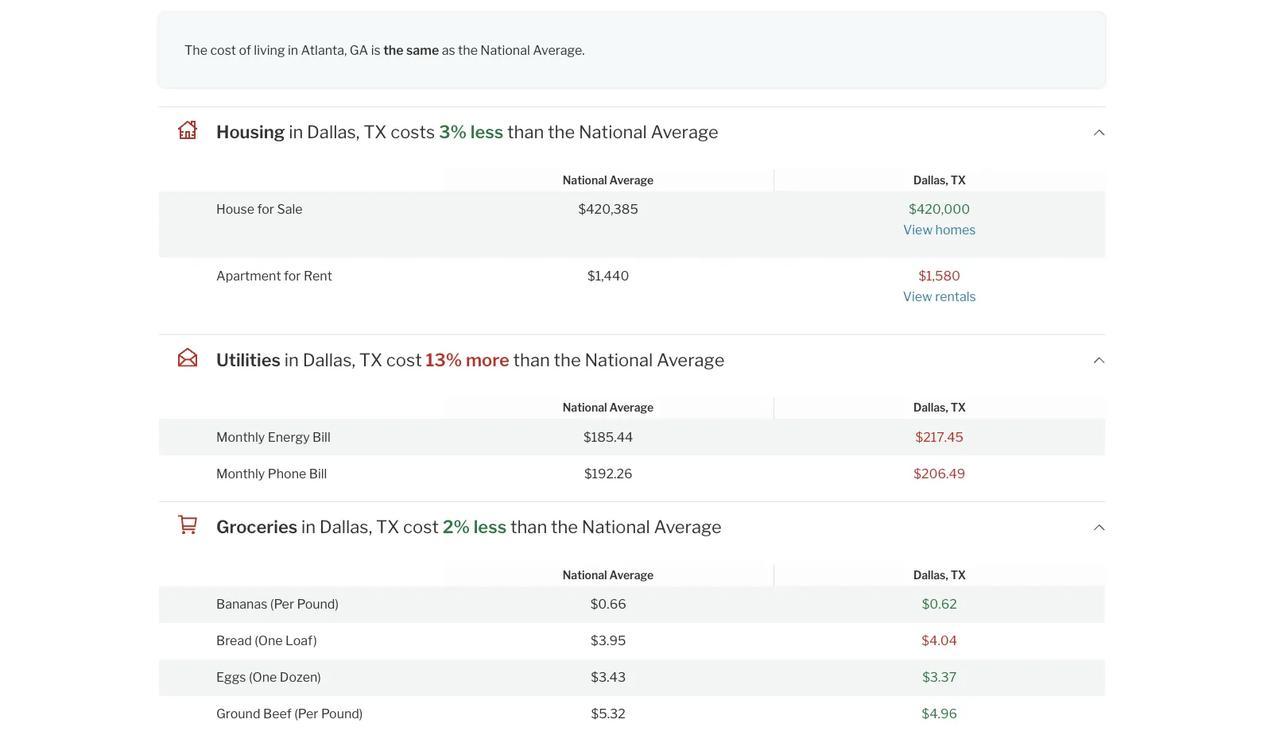 Task type: vqa. For each thing, say whether or not it's contained in the screenshot.
time,
no



Task type: locate. For each thing, give the bounding box(es) containing it.
$5.32
[[591, 706, 626, 722]]

2 dallas, tx from the top
[[914, 401, 966, 415]]

utilities in dallas, tx cost 13 % more than the national average
[[216, 349, 725, 370]]

(per right beef
[[294, 706, 318, 722]]

$1,440
[[588, 268, 629, 284]]

bill right energy
[[313, 429, 331, 445]]

1 vertical spatial for
[[284, 268, 301, 284]]

3 dallas, tx from the top
[[914, 569, 966, 582]]

(per
[[270, 597, 294, 612], [294, 706, 318, 722]]

%
[[450, 121, 467, 143], [446, 349, 462, 370], [454, 516, 470, 538]]

cost for utilities
[[386, 349, 422, 370]]

0 vertical spatial less
[[471, 121, 504, 143]]

bananas
[[216, 597, 267, 612]]

phone
[[268, 466, 306, 481]]

(one
[[255, 633, 283, 649], [249, 670, 277, 685]]

tx up $217.45
[[951, 401, 966, 415]]

2 vertical spatial cost
[[403, 516, 439, 538]]

0 vertical spatial (one
[[255, 633, 283, 649]]

national average up "$185.44"
[[563, 401, 654, 415]]

$185.44
[[584, 429, 633, 445]]

view
[[903, 222, 933, 238], [903, 289, 933, 304]]

2
[[443, 516, 454, 538]]

as
[[442, 42, 455, 57]]

13
[[426, 349, 446, 370]]

of
[[239, 42, 251, 57]]

in right groceries at the bottom of page
[[301, 516, 316, 538]]

1 vertical spatial than
[[513, 349, 550, 370]]

monthly
[[216, 429, 265, 445], [216, 466, 265, 481]]

1 vertical spatial (one
[[249, 670, 277, 685]]

$3.95
[[591, 633, 626, 649]]

house for sale
[[216, 201, 303, 217]]

0 vertical spatial dallas, tx
[[914, 173, 966, 187]]

utilities
[[216, 349, 281, 370]]

dallas, tx up $0.62
[[914, 569, 966, 582]]

pound)
[[297, 597, 339, 612], [321, 706, 363, 722]]

the
[[184, 42, 207, 57]]

view inside $420,000 view homes
[[903, 222, 933, 238]]

(per up the bread (one loaf)
[[270, 597, 294, 612]]

0 vertical spatial cost
[[210, 42, 236, 57]]

rentals
[[935, 289, 976, 304]]

cost left of
[[210, 42, 236, 57]]

rent
[[304, 268, 332, 284]]

tx left 2
[[376, 516, 399, 538]]

bananas (per pound)
[[216, 597, 339, 612]]

2 vertical spatial dallas, tx
[[914, 569, 966, 582]]

% for 3
[[450, 121, 467, 143]]

1 vertical spatial cost
[[386, 349, 422, 370]]

in right utilities
[[284, 349, 299, 370]]

dallas, tx for housing in dallas, tx costs 3 % less than the national average
[[914, 173, 966, 187]]

view down $420,000
[[903, 222, 933, 238]]

less right 2
[[474, 516, 507, 538]]

less
[[471, 121, 504, 143], [474, 516, 507, 538]]

national average
[[563, 173, 654, 187], [563, 401, 654, 415], [563, 569, 654, 582]]

1 vertical spatial dallas, tx
[[914, 401, 966, 415]]

groceries in dallas, tx cost 2 % less than the national average
[[216, 516, 722, 538]]

1 vertical spatial view
[[903, 289, 933, 304]]

% for 13
[[446, 349, 462, 370]]

national average up $420,385
[[563, 173, 654, 187]]

pound) down dozen)
[[321, 706, 363, 722]]

more
[[466, 349, 510, 370]]

dallas,
[[307, 121, 360, 143], [914, 173, 948, 187], [303, 349, 355, 370], [914, 401, 948, 415], [320, 516, 372, 538], [914, 569, 948, 582]]

average
[[533, 42, 582, 57], [651, 121, 719, 143], [610, 173, 654, 187], [657, 349, 725, 370], [610, 401, 654, 415], [654, 516, 722, 538], [610, 569, 654, 582]]

% for 2
[[454, 516, 470, 538]]

apartment
[[216, 268, 281, 284]]

0 vertical spatial monthly
[[216, 429, 265, 445]]

groceries
[[216, 516, 298, 538]]

view for $420,000
[[903, 222, 933, 238]]

1 view from the top
[[903, 222, 933, 238]]

bill right phone
[[309, 466, 327, 481]]

0 vertical spatial view
[[903, 222, 933, 238]]

1 vertical spatial %
[[446, 349, 462, 370]]

tx
[[363, 121, 387, 143], [951, 173, 966, 187], [359, 349, 383, 370], [951, 401, 966, 415], [376, 516, 399, 538], [951, 569, 966, 582]]

0 vertical spatial national average
[[563, 173, 654, 187]]

2 vertical spatial than
[[510, 516, 547, 538]]

monthly left phone
[[216, 466, 265, 481]]

less right '3'
[[471, 121, 504, 143]]

dallas, tx up $217.45
[[914, 401, 966, 415]]

in
[[288, 42, 298, 57], [289, 121, 303, 143], [284, 349, 299, 370], [301, 516, 316, 538]]

.
[[582, 42, 585, 57]]

1 vertical spatial less
[[474, 516, 507, 538]]

bill
[[313, 429, 331, 445], [309, 466, 327, 481]]

2 view from the top
[[903, 289, 933, 304]]

(one for bread
[[255, 633, 283, 649]]

$217.45
[[916, 429, 964, 445]]

0 vertical spatial %
[[450, 121, 467, 143]]

for
[[257, 201, 274, 217], [284, 268, 301, 284]]

less for 3
[[471, 121, 504, 143]]

monthly up monthly phone bill
[[216, 429, 265, 445]]

2 monthly from the top
[[216, 466, 265, 481]]

2 vertical spatial %
[[454, 516, 470, 538]]

the for 2
[[551, 516, 578, 538]]

national average for utilities in dallas, tx cost 13 % more than the national average
[[563, 401, 654, 415]]

$206.49
[[914, 466, 966, 481]]

(one right eggs
[[249, 670, 277, 685]]

than for 2
[[510, 516, 547, 538]]

2 national average from the top
[[563, 401, 654, 415]]

in right housing
[[289, 121, 303, 143]]

0 horizontal spatial for
[[257, 201, 274, 217]]

3
[[439, 121, 450, 143]]

view down $1,580
[[903, 289, 933, 304]]

1 vertical spatial monthly
[[216, 466, 265, 481]]

cost
[[210, 42, 236, 57], [386, 349, 422, 370], [403, 516, 439, 538]]

0 vertical spatial for
[[257, 201, 274, 217]]

dallas, tx for utilities in dallas, tx cost 13 % more than the national average
[[914, 401, 966, 415]]

dallas, tx up $420,000
[[914, 173, 966, 187]]

1 vertical spatial bill
[[309, 466, 327, 481]]

1 vertical spatial pound)
[[321, 706, 363, 722]]

0 vertical spatial than
[[507, 121, 544, 143]]

for left sale
[[257, 201, 274, 217]]

than for 13
[[513, 349, 550, 370]]

dallas, tx
[[914, 173, 966, 187], [914, 401, 966, 415], [914, 569, 966, 582]]

national
[[481, 42, 530, 57], [579, 121, 647, 143], [563, 173, 607, 187], [585, 349, 653, 370], [563, 401, 607, 415], [582, 516, 650, 538], [563, 569, 607, 582]]

monthly phone bill
[[216, 466, 327, 481]]

than for 3
[[507, 121, 544, 143]]

housing in dallas, tx costs 3 % less than the national average
[[216, 121, 719, 143]]

than
[[507, 121, 544, 143], [513, 349, 550, 370], [510, 516, 547, 538]]

1 horizontal spatial for
[[284, 268, 301, 284]]

(one left loaf)
[[255, 633, 283, 649]]

for left rent
[[284, 268, 301, 284]]

cost left 13
[[386, 349, 422, 370]]

2 vertical spatial national average
[[563, 569, 654, 582]]

1 vertical spatial national average
[[563, 401, 654, 415]]

cost left 2
[[403, 516, 439, 538]]

energy
[[268, 429, 310, 445]]

1 dallas, tx from the top
[[914, 173, 966, 187]]

pound) up loaf)
[[297, 597, 339, 612]]

view inside the $1,580 view rentals
[[903, 289, 933, 304]]

3 national average from the top
[[563, 569, 654, 582]]

0 vertical spatial bill
[[313, 429, 331, 445]]

1 national average from the top
[[563, 173, 654, 187]]

the
[[383, 42, 404, 57], [458, 42, 478, 57], [548, 121, 575, 143], [554, 349, 581, 370], [551, 516, 578, 538]]

national average up $0.66
[[563, 569, 654, 582]]

$192.26
[[584, 466, 633, 481]]

eggs (one dozen)
[[216, 670, 321, 685]]

1 monthly from the top
[[216, 429, 265, 445]]

less for 2
[[474, 516, 507, 538]]

$4.04
[[922, 633, 957, 649]]



Task type: describe. For each thing, give the bounding box(es) containing it.
bread (one loaf)
[[216, 633, 317, 649]]

view homes link
[[903, 222, 976, 238]]

same
[[406, 42, 439, 57]]

ground beef (per pound)
[[216, 706, 363, 722]]

monthly for monthly energy bill
[[216, 429, 265, 445]]

bread
[[216, 633, 252, 649]]

cost for groceries
[[403, 516, 439, 538]]

ground
[[216, 706, 260, 722]]

the cost of living in atlanta, ga is the same as the national average .
[[184, 42, 585, 57]]

dallas, tx for groceries in dallas, tx cost 2 % less than the national average
[[914, 569, 966, 582]]

ga
[[350, 42, 368, 57]]

tx up $420,000
[[951, 173, 966, 187]]

$420,385
[[578, 201, 638, 217]]

in for groceries
[[301, 516, 316, 538]]

sale
[[277, 201, 303, 217]]

dozen)
[[280, 670, 321, 685]]

in for housing
[[289, 121, 303, 143]]

$1,580
[[919, 268, 961, 284]]

the for 3
[[548, 121, 575, 143]]

in for utilities
[[284, 349, 299, 370]]

for for apartment
[[284, 268, 301, 284]]

view for $1,580
[[903, 289, 933, 304]]

bill for monthly energy bill
[[313, 429, 331, 445]]

in right living
[[288, 42, 298, 57]]

1 vertical spatial (per
[[294, 706, 318, 722]]

for for house
[[257, 201, 274, 217]]

$4.96
[[922, 706, 957, 722]]

living
[[254, 42, 285, 57]]

is
[[371, 42, 381, 57]]

$0.66
[[591, 597, 626, 612]]

beef
[[263, 706, 292, 722]]

tx up $0.62
[[951, 569, 966, 582]]

national average for housing in dallas, tx costs 3 % less than the national average
[[563, 173, 654, 187]]

eggs
[[216, 670, 246, 685]]

$420,000
[[909, 201, 970, 217]]

tx left costs on the top left of page
[[363, 121, 387, 143]]

the for 13
[[554, 349, 581, 370]]

monthly for monthly phone bill
[[216, 466, 265, 481]]

costs
[[391, 121, 435, 143]]

0 vertical spatial (per
[[270, 597, 294, 612]]

0 vertical spatial pound)
[[297, 597, 339, 612]]

$3.43
[[591, 670, 626, 685]]

homes
[[936, 222, 976, 238]]

apartment for rent
[[216, 268, 332, 284]]

house
[[216, 201, 255, 217]]

$420,000 view homes
[[903, 201, 976, 238]]

$0.62
[[922, 597, 957, 612]]

housing
[[216, 121, 285, 143]]

$3.37
[[923, 670, 957, 685]]

monthly energy bill
[[216, 429, 331, 445]]

$1,580 view rentals
[[903, 268, 976, 304]]

view rentals link
[[903, 289, 976, 304]]

atlanta,
[[301, 42, 347, 57]]

loaf)
[[286, 633, 317, 649]]

tx left 13
[[359, 349, 383, 370]]

national average for groceries in dallas, tx cost 2 % less than the national average
[[563, 569, 654, 582]]

bill for monthly phone bill
[[309, 466, 327, 481]]

(one for eggs
[[249, 670, 277, 685]]



